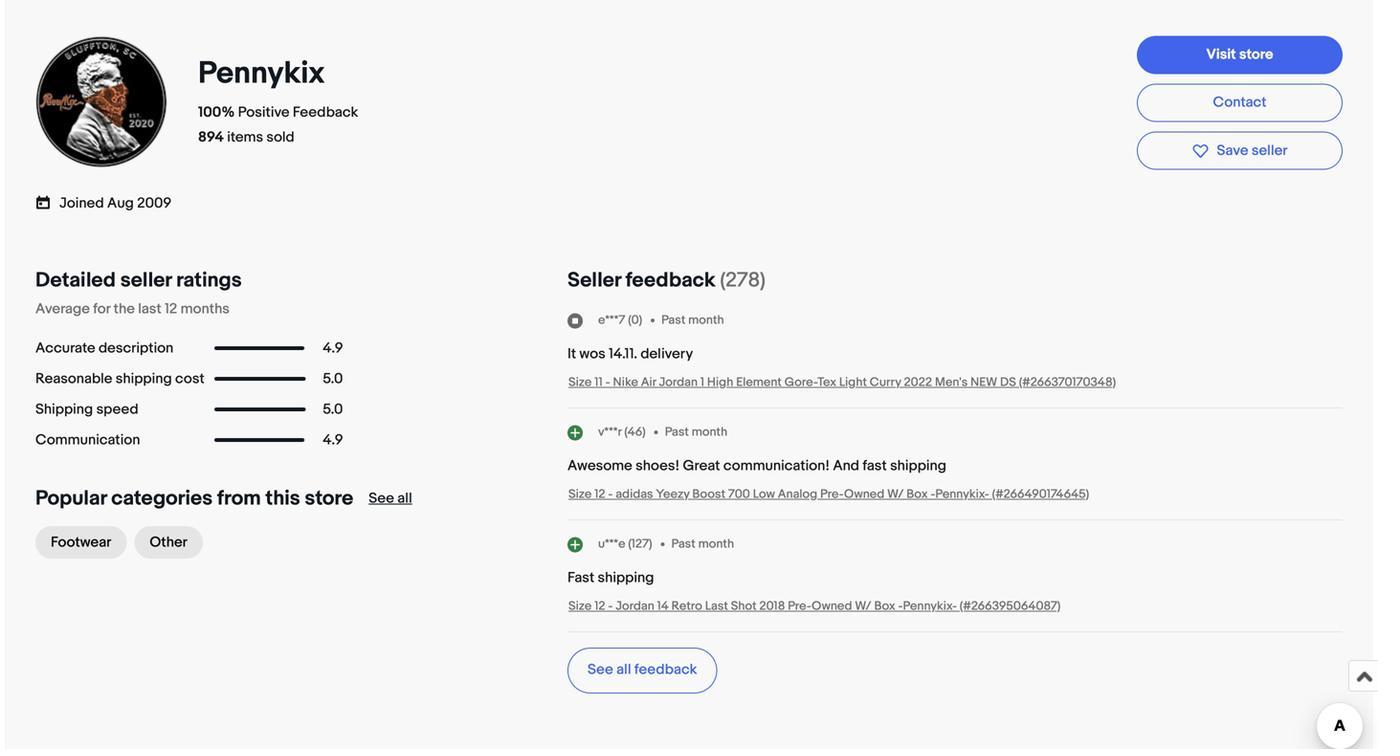 Task type: locate. For each thing, give the bounding box(es) containing it.
owned for awesome shoes! great communication! and fast shipping
[[844, 487, 885, 502]]

2 vertical spatial past
[[671, 537, 696, 552]]

0 vertical spatial w/
[[887, 487, 904, 502]]

month for communication!
[[692, 425, 728, 440]]

pre- for fast shipping
[[788, 599, 812, 614]]

0 vertical spatial 4.9
[[323, 340, 343, 357]]

e***7
[[598, 313, 625, 328]]

0 vertical spatial size
[[569, 375, 592, 390]]

2 4.9 from the top
[[323, 432, 343, 449]]

v***r
[[598, 425, 622, 440]]

seller for detailed
[[120, 268, 172, 293]]

1 vertical spatial see
[[588, 661, 613, 679]]

see all
[[369, 490, 412, 507]]

sold
[[266, 129, 295, 146]]

save seller button
[[1137, 132, 1343, 170]]

pre-
[[820, 487, 844, 502], [788, 599, 812, 614]]

0 vertical spatial store
[[1239, 46, 1273, 63]]

2009
[[137, 195, 171, 212]]

average
[[35, 301, 90, 318]]

seller right save
[[1252, 142, 1288, 159]]

0 vertical spatial past
[[661, 313, 686, 328]]

- for shipping
[[608, 599, 613, 614]]

-
[[606, 375, 610, 390], [608, 487, 613, 502], [931, 487, 935, 502], [608, 599, 613, 614], [898, 599, 903, 614]]

1 vertical spatial owned
[[812, 599, 852, 614]]

box
[[907, 487, 928, 502], [874, 599, 896, 614]]

0 horizontal spatial store
[[305, 486, 353, 511]]

pre- down and
[[820, 487, 844, 502]]

1 vertical spatial seller
[[120, 268, 172, 293]]

month down boost
[[698, 537, 734, 552]]

12 for awesome
[[595, 487, 605, 502]]

feedback
[[293, 104, 358, 121]]

all inside see all feedback link
[[616, 661, 631, 679]]

feedback down 14
[[635, 661, 697, 679]]

5.0 for shipping speed
[[323, 401, 343, 418]]

1
[[701, 375, 704, 390]]

14
[[657, 599, 669, 614]]

1 vertical spatial w/
[[855, 599, 872, 614]]

1 horizontal spatial see
[[588, 661, 613, 679]]

past right the '(127)'
[[671, 537, 696, 552]]

u***e (127)
[[598, 537, 652, 552]]

size down fast
[[569, 599, 592, 614]]

12
[[165, 301, 177, 318], [595, 487, 605, 502], [595, 599, 605, 614]]

see for see all feedback
[[588, 661, 613, 679]]

1 vertical spatial month
[[692, 425, 728, 440]]

0 horizontal spatial w/
[[855, 599, 872, 614]]

ds
[[1000, 375, 1016, 390]]

high
[[707, 375, 734, 390]]

analog
[[778, 487, 818, 502]]

jordan left 1 at the right bottom of page
[[659, 375, 698, 390]]

0 horizontal spatial shipping
[[116, 370, 172, 388]]

past month for communication!
[[665, 425, 728, 440]]

owned for fast shipping
[[812, 599, 852, 614]]

pennykix- left (#266490174645)
[[935, 487, 989, 502]]

seller inside the save seller button
[[1252, 142, 1288, 159]]

month up great
[[692, 425, 728, 440]]

save seller
[[1217, 142, 1288, 159]]

feedback
[[626, 268, 716, 293], [635, 661, 697, 679]]

2018
[[759, 599, 785, 614]]

communication!
[[723, 458, 830, 475]]

footwear
[[51, 534, 111, 551]]

seller
[[568, 268, 621, 293]]

size for it
[[569, 375, 592, 390]]

owned down fast
[[844, 487, 885, 502]]

1 horizontal spatial w/
[[887, 487, 904, 502]]

0 vertical spatial box
[[907, 487, 928, 502]]

0 vertical spatial all
[[397, 490, 412, 507]]

0 horizontal spatial all
[[397, 490, 412, 507]]

delivery
[[641, 346, 693, 363]]

last
[[138, 301, 161, 318]]

shipping down the u***e (127)
[[598, 569, 654, 587]]

0 vertical spatial past month
[[661, 313, 724, 328]]

1 vertical spatial 12
[[595, 487, 605, 502]]

12 right last
[[165, 301, 177, 318]]

store right visit
[[1239, 46, 1273, 63]]

average for the last 12 months
[[35, 301, 230, 318]]

owned right '2018'
[[812, 599, 852, 614]]

size
[[569, 375, 592, 390], [569, 487, 592, 502], [569, 599, 592, 614]]

1 vertical spatial feedback
[[635, 661, 697, 679]]

0 vertical spatial 5.0
[[323, 370, 343, 388]]

1 horizontal spatial all
[[616, 661, 631, 679]]

past up delivery
[[661, 313, 686, 328]]

visit store
[[1206, 46, 1273, 63]]

(0)
[[628, 313, 642, 328]]

size down the awesome
[[569, 487, 592, 502]]

1 horizontal spatial jordan
[[659, 375, 698, 390]]

1 vertical spatial store
[[305, 486, 353, 511]]

pennykix- left (#266395064087)
[[903, 599, 957, 614]]

2 vertical spatial month
[[698, 537, 734, 552]]

pennykix
[[198, 55, 325, 92]]

pre- for awesome shoes! great communication! and fast shipping
[[820, 487, 844, 502]]

1 size from the top
[[569, 375, 592, 390]]

this
[[266, 486, 300, 511]]

all
[[397, 490, 412, 507], [616, 661, 631, 679]]

2 vertical spatial shipping
[[598, 569, 654, 587]]

past up shoes! at the bottom left of page
[[665, 425, 689, 440]]

0 horizontal spatial pre-
[[788, 599, 812, 614]]

0 horizontal spatial jordan
[[616, 599, 654, 614]]

save
[[1217, 142, 1249, 159]]

accurate
[[35, 340, 95, 357]]

past month down boost
[[671, 537, 734, 552]]

past month up great
[[665, 425, 728, 440]]

past month
[[661, 313, 724, 328], [665, 425, 728, 440], [671, 537, 734, 552]]

0 vertical spatial pre-
[[820, 487, 844, 502]]

store
[[1239, 46, 1273, 63], [305, 486, 353, 511]]

store right this
[[305, 486, 353, 511]]

2 vertical spatial past month
[[671, 537, 734, 552]]

1 5.0 from the top
[[323, 370, 343, 388]]

w/ for fast shipping
[[855, 599, 872, 614]]

0 vertical spatial shipping
[[116, 370, 172, 388]]

joined aug 2009
[[59, 195, 171, 212]]

past
[[661, 313, 686, 328], [665, 425, 689, 440], [671, 537, 696, 552]]

month
[[688, 313, 724, 328], [692, 425, 728, 440], [698, 537, 734, 552]]

1 vertical spatial shipping
[[890, 458, 947, 475]]

1 horizontal spatial pre-
[[820, 487, 844, 502]]

12 down the fast shipping
[[595, 599, 605, 614]]

detailed
[[35, 268, 116, 293]]

0 vertical spatial month
[[688, 313, 724, 328]]

1 horizontal spatial shipping
[[598, 569, 654, 587]]

0 vertical spatial 12
[[165, 301, 177, 318]]

last
[[705, 599, 728, 614]]

4.9
[[323, 340, 343, 357], [323, 432, 343, 449]]

feedback up (0)
[[626, 268, 716, 293]]

see all link
[[369, 490, 412, 507]]

positive
[[238, 104, 290, 121]]

seller
[[1252, 142, 1288, 159], [120, 268, 172, 293]]

2 horizontal spatial shipping
[[890, 458, 947, 475]]

pennykix image
[[34, 35, 168, 168]]

- for shoes!
[[608, 487, 613, 502]]

low
[[753, 487, 775, 502]]

ratings
[[176, 268, 242, 293]]

0 vertical spatial seller
[[1252, 142, 1288, 159]]

14.11.
[[609, 346, 637, 363]]

2 vertical spatial size
[[569, 599, 592, 614]]

past for 14.11.
[[661, 313, 686, 328]]

1 vertical spatial 4.9
[[323, 432, 343, 449]]

0 vertical spatial see
[[369, 490, 394, 507]]

seller up last
[[120, 268, 172, 293]]

2 vertical spatial 12
[[595, 599, 605, 614]]

month up delivery
[[688, 313, 724, 328]]

past month up delivery
[[661, 313, 724, 328]]

2022
[[904, 375, 932, 390]]

aug
[[107, 195, 134, 212]]

size left the 11
[[569, 375, 592, 390]]

1 vertical spatial box
[[874, 599, 896, 614]]

size 12 - jordan 14 retro last shot 2018 pre-owned w/ box -pennykix- (#266395064087) link
[[569, 599, 1061, 614]]

3 size from the top
[[569, 599, 592, 614]]

pennykix-
[[935, 487, 989, 502], [903, 599, 957, 614]]

1 vertical spatial past month
[[665, 425, 728, 440]]

owned
[[844, 487, 885, 502], [812, 599, 852, 614]]

size 12 - jordan 14 retro last shot 2018 pre-owned w/ box -pennykix- (#266395064087)
[[569, 599, 1061, 614]]

2 5.0 from the top
[[323, 401, 343, 418]]

v***r (46)
[[598, 425, 646, 440]]

seller feedback (278)
[[568, 268, 766, 293]]

0 horizontal spatial seller
[[120, 268, 172, 293]]

1 horizontal spatial seller
[[1252, 142, 1288, 159]]

1 horizontal spatial box
[[907, 487, 928, 502]]

shipping down the description
[[116, 370, 172, 388]]

1 4.9 from the top
[[323, 340, 343, 357]]

12 for fast
[[595, 599, 605, 614]]

retro
[[672, 599, 702, 614]]

see all feedback link
[[568, 648, 717, 694]]

0 vertical spatial pennykix-
[[935, 487, 989, 502]]

month for delivery
[[688, 313, 724, 328]]

700
[[728, 487, 750, 502]]

seller for save
[[1252, 142, 1288, 159]]

shoes!
[[636, 458, 680, 475]]

shipping right fast
[[890, 458, 947, 475]]

1 horizontal spatial store
[[1239, 46, 1273, 63]]

size for fast
[[569, 599, 592, 614]]

1 vertical spatial 5.0
[[323, 401, 343, 418]]

1 vertical spatial pre-
[[788, 599, 812, 614]]

boost
[[692, 487, 726, 502]]

joined
[[59, 195, 104, 212]]

air
[[641, 375, 656, 390]]

1 vertical spatial past
[[665, 425, 689, 440]]

1 vertical spatial all
[[616, 661, 631, 679]]

all for see all feedback
[[616, 661, 631, 679]]

awesome
[[568, 458, 632, 475]]

0 horizontal spatial see
[[369, 490, 394, 507]]

1 vertical spatial pennykix-
[[903, 599, 957, 614]]

0 vertical spatial owned
[[844, 487, 885, 502]]

jordan left 14
[[616, 599, 654, 614]]

5.0
[[323, 370, 343, 388], [323, 401, 343, 418]]

w/
[[887, 487, 904, 502], [855, 599, 872, 614]]

adidas
[[616, 487, 653, 502]]

2 size from the top
[[569, 487, 592, 502]]

0 horizontal spatial box
[[874, 599, 896, 614]]

accurate description
[[35, 340, 174, 357]]

pre- right '2018'
[[788, 599, 812, 614]]

1 vertical spatial size
[[569, 487, 592, 502]]

12 down the awesome
[[595, 487, 605, 502]]



Task type: vqa. For each thing, say whether or not it's contained in the screenshot.


Task type: describe. For each thing, give the bounding box(es) containing it.
(127)
[[628, 537, 652, 552]]

shipping for fast shipping
[[598, 569, 654, 587]]

shipping for reasonable shipping cost
[[116, 370, 172, 388]]

element
[[736, 375, 782, 390]]

months
[[181, 301, 230, 318]]

shot
[[731, 599, 757, 614]]

pennykix- for awesome shoes! great communication! and fast shipping
[[935, 487, 989, 502]]

894
[[198, 129, 224, 146]]

see for see all
[[369, 490, 394, 507]]

wos
[[579, 346, 606, 363]]

yeezy
[[656, 487, 690, 502]]

the
[[114, 301, 135, 318]]

100% positive feedback 894 items sold
[[198, 104, 358, 146]]

communication
[[35, 432, 140, 449]]

fast
[[568, 569, 595, 587]]

all for see all
[[397, 490, 412, 507]]

5.0 for reasonable shipping cost
[[323, 370, 343, 388]]

nike
[[613, 375, 638, 390]]

box for awesome shoes! great communication! and fast shipping
[[907, 487, 928, 502]]

past for great
[[665, 425, 689, 440]]

categories
[[111, 486, 213, 511]]

text__icon wrapper image
[[35, 193, 59, 210]]

u***e
[[598, 537, 625, 552]]

and
[[833, 458, 859, 475]]

11
[[595, 375, 603, 390]]

(#266490174645)
[[992, 487, 1089, 502]]

(46)
[[624, 425, 646, 440]]

(#266370170348)
[[1019, 375, 1116, 390]]

contact link
[[1137, 84, 1343, 122]]

size 12 - adidas yeezy boost 700 low analog pre-owned w/ box -pennykix- (#266490174645)
[[569, 487, 1089, 502]]

description
[[99, 340, 174, 357]]

visit
[[1206, 46, 1236, 63]]

size 12 - adidas yeezy boost 700 low analog pre-owned w/ box -pennykix- (#266490174645) link
[[569, 487, 1089, 502]]

detailed seller ratings
[[35, 268, 242, 293]]

past month for delivery
[[661, 313, 724, 328]]

fast
[[863, 458, 887, 475]]

great
[[683, 458, 720, 475]]

from
[[217, 486, 261, 511]]

(278)
[[720, 268, 766, 293]]

0 vertical spatial jordan
[[659, 375, 698, 390]]

shipping speed
[[35, 401, 138, 418]]

items
[[227, 129, 263, 146]]

for
[[93, 301, 110, 318]]

size 11 - nike air jordan 1 high element gore-tex light curry 2022 men's new ds (#266370170348)
[[569, 375, 1116, 390]]

see all feedback
[[588, 661, 697, 679]]

- for wos
[[606, 375, 610, 390]]

other
[[150, 534, 187, 551]]

light
[[839, 375, 867, 390]]

it
[[568, 346, 576, 363]]

size 11 - nike air jordan 1 high element gore-tex light curry 2022 men's new ds (#266370170348) link
[[569, 375, 1116, 390]]

other link
[[134, 526, 203, 559]]

fast shipping
[[568, 569, 654, 587]]

contact
[[1213, 94, 1267, 111]]

(#266395064087)
[[960, 599, 1061, 614]]

popular
[[35, 486, 107, 511]]

reasonable shipping cost
[[35, 370, 205, 388]]

size for awesome
[[569, 487, 592, 502]]

awesome shoes! great communication! and fast shipping
[[568, 458, 947, 475]]

new
[[971, 375, 997, 390]]

tex
[[818, 375, 837, 390]]

100%
[[198, 104, 235, 121]]

footwear link
[[35, 526, 127, 559]]

cost
[[175, 370, 205, 388]]

shipping
[[35, 401, 93, 418]]

1 vertical spatial jordan
[[616, 599, 654, 614]]

reasonable
[[35, 370, 112, 388]]

pennykix- for fast shipping
[[903, 599, 957, 614]]

speed
[[96, 401, 138, 418]]

popular categories from this store
[[35, 486, 353, 511]]

4.9 for accurate description
[[323, 340, 343, 357]]

0 vertical spatial feedback
[[626, 268, 716, 293]]

box for fast shipping
[[874, 599, 896, 614]]

it wos 14.11. delivery
[[568, 346, 693, 363]]

w/ for awesome shoes! great communication! and fast shipping
[[887, 487, 904, 502]]

e***7 (0)
[[598, 313, 642, 328]]

gore-
[[785, 375, 818, 390]]

4.9 for communication
[[323, 432, 343, 449]]



